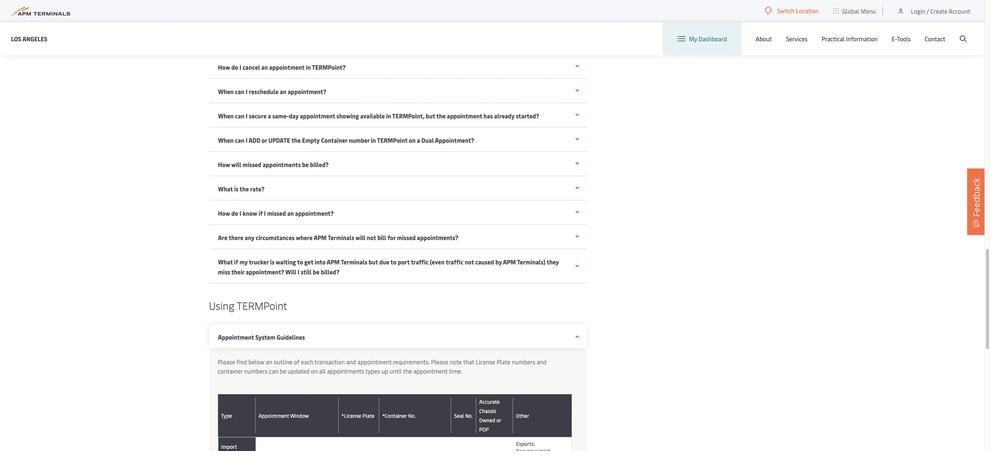 Task type: locate. For each thing, give the bounding box(es) containing it.
when for when can i secure a same-day appointment showing available in termpoint, but the appointment has already started?
[[218, 112, 234, 120]]

1 horizontal spatial not
[[465, 258, 474, 266]]

in for showing
[[386, 112, 391, 120]]

no. right *container
[[408, 412, 416, 419]]

i left add
[[246, 136, 247, 144]]

1 vertical spatial if
[[234, 258, 238, 266]]

0 vertical spatial appointment
[[218, 333, 254, 341]]

about button
[[756, 22, 772, 55]]

the inside the what is the rate? dropdown button
[[240, 185, 249, 193]]

if inside dropdown button
[[259, 209, 263, 217]]

1 horizontal spatial termpoint
[[377, 136, 407, 144]]

0 horizontal spatial not
[[367, 234, 376, 242]]

1 horizontal spatial no.
[[465, 412, 473, 419]]

*container
[[382, 412, 407, 419]]

in right the available
[[386, 112, 391, 120]]

2 what from the top
[[218, 258, 233, 266]]

a left same-
[[268, 112, 271, 120]]

*license plate
[[342, 412, 375, 419]]

a left dual
[[417, 136, 420, 144]]

appointment up the types on the left of page
[[358, 358, 392, 366]]

2 vertical spatial missed
[[397, 234, 416, 242]]

or right owned
[[497, 417, 502, 424]]

on inside the 'please find below an outline of each transaction and appointment requirements. please note that license plate numbers and container numbers can be updated on all appointments types up until the appointment time.'
[[311, 367, 318, 375]]

i left secure
[[246, 112, 247, 120]]

1 vertical spatial not
[[465, 258, 474, 266]]

an right "below"
[[266, 358, 272, 366]]

but left due in the bottom left of the page
[[369, 258, 378, 266]]

2 when from the top
[[218, 112, 234, 120]]

3 how from the top
[[218, 209, 230, 217]]

plate
[[497, 358, 511, 366], [363, 412, 375, 419]]

not left caused
[[465, 258, 474, 266]]

1 horizontal spatial to
[[391, 258, 397, 266]]

1 vertical spatial will
[[355, 234, 365, 242]]

appointments down transaction
[[327, 367, 364, 375]]

the up appointment?
[[436, 112, 446, 120]]

appointment down the requirements.
[[414, 367, 448, 375]]

can down outline
[[269, 367, 278, 375]]

1 vertical spatial but
[[369, 258, 378, 266]]

0 horizontal spatial no.
[[408, 412, 416, 419]]

missed
[[242, 161, 261, 169], [267, 209, 286, 217], [397, 234, 416, 242]]

1 vertical spatial billed?
[[321, 268, 339, 276]]

chassis
[[480, 408, 496, 415]]

i right "know"
[[264, 209, 266, 217]]

will up what is the rate? on the left top of the page
[[231, 161, 241, 169]]

appointment window
[[259, 412, 309, 419]]

termpoint inside dropdown button
[[377, 136, 407, 144]]

can left secure
[[235, 112, 244, 120]]

i left cancel
[[239, 63, 241, 71]]

login
[[911, 7, 926, 15]]

exports:
[[516, 441, 535, 448]]

2 vertical spatial how
[[218, 209, 230, 217]]

apm right where
[[314, 234, 327, 242]]

1 horizontal spatial traffic
[[446, 258, 463, 266]]

i for cancel
[[239, 63, 241, 71]]

0 vertical spatial how
[[218, 63, 230, 71]]

1 vertical spatial what
[[218, 258, 233, 266]]

0 horizontal spatial but
[[369, 258, 378, 266]]

already
[[494, 112, 515, 120]]

0 vertical spatial billed?
[[310, 161, 329, 169]]

1 vertical spatial how
[[218, 161, 230, 169]]

1 vertical spatial missed
[[267, 209, 286, 217]]

or right add
[[261, 136, 267, 144]]

traffic right the "port"
[[411, 258, 429, 266]]

empty
[[302, 136, 320, 144]]

2 no. from the left
[[465, 412, 473, 419]]

0 vertical spatial appointments
[[263, 161, 301, 169]]

1 vertical spatial is
[[270, 258, 274, 266]]

container
[[218, 367, 243, 375]]

appointment left has in the left of the page
[[447, 112, 482, 120]]

1 horizontal spatial appointments
[[327, 367, 364, 375]]

i for secure
[[246, 112, 247, 120]]

be inside what if my trucker is waiting to get into apm terminals but due to port traffic (even traffic not caused by apm terminals) they miss their appointment? will i still be billed?
[[313, 268, 319, 276]]

1 horizontal spatial on
[[409, 136, 416, 144]]

no. right seal
[[465, 412, 473, 419]]

0 horizontal spatial on
[[311, 367, 318, 375]]

1 horizontal spatial appointment
[[259, 412, 289, 419]]

be down empty
[[302, 161, 309, 169]]

appointment system guidelines element
[[209, 348, 587, 451]]

not inside what if my trucker is waiting to get into apm terminals but due to port traffic (even traffic not caused by apm terminals) they miss their appointment? will i still be billed?
[[465, 258, 474, 266]]

seal
[[454, 412, 464, 419]]

but inside what if my trucker is waiting to get into apm terminals but due to port traffic (even traffic not caused by apm terminals) they miss their appointment? will i still be billed?
[[369, 258, 378, 266]]

appointment for appointment system guidelines
[[218, 333, 254, 341]]

billed? down into
[[321, 268, 339, 276]]

1 vertical spatial appointment
[[259, 412, 289, 419]]

1 horizontal spatial if
[[259, 209, 263, 217]]

1 vertical spatial a
[[417, 136, 420, 144]]

2 horizontal spatial in
[[386, 112, 391, 120]]

appointments inside the 'please find below an outline of each transaction and appointment requirements. please note that license plate numbers and container numbers can be updated on all appointments types up until the appointment time.'
[[327, 367, 364, 375]]

1 when from the top
[[218, 87, 234, 96]]

appointment? up day
[[288, 87, 326, 96]]

appointment up when can i reschedule an appointment?
[[269, 63, 304, 71]]

2 please from the left
[[431, 358, 448, 366]]

missed right the for
[[397, 234, 416, 242]]

will
[[231, 161, 241, 169], [355, 234, 365, 242]]

and
[[346, 358, 356, 366], [537, 358, 547, 366]]

in
[[306, 63, 311, 71], [386, 112, 391, 120], [371, 136, 376, 144]]

0 vertical spatial do
[[231, 63, 238, 71]]

will
[[285, 268, 296, 276]]

0 horizontal spatial a
[[268, 112, 271, 120]]

system
[[255, 333, 275, 341]]

i
[[239, 63, 241, 71], [246, 87, 247, 96], [246, 112, 247, 120], [246, 136, 247, 144], [239, 209, 241, 217], [264, 209, 266, 217], [298, 268, 299, 276]]

3 when from the top
[[218, 136, 234, 144]]

outline
[[274, 358, 293, 366]]

how left cancel
[[218, 63, 230, 71]]

is left rate?
[[234, 185, 238, 193]]

do inside dropdown button
[[231, 209, 238, 217]]

0 horizontal spatial or
[[261, 136, 267, 144]]

time.
[[449, 367, 462, 375]]

appointments down update
[[263, 161, 301, 169]]

tools
[[897, 35, 911, 43]]

do inside dropdown button
[[231, 63, 238, 71]]

i left still
[[298, 268, 299, 276]]

or inside 'accurate chassis owned or pop'
[[497, 417, 502, 424]]

1 how from the top
[[218, 63, 230, 71]]

or
[[261, 136, 267, 144], [497, 417, 502, 424]]

1 vertical spatial or
[[497, 417, 502, 424]]

1 what from the top
[[218, 185, 233, 193]]

the left empty
[[291, 136, 301, 144]]

my
[[689, 35, 697, 43]]

if left my
[[234, 258, 238, 266]]

how up are
[[218, 209, 230, 217]]

or inside dropdown button
[[261, 136, 267, 144]]

appointment
[[218, 333, 254, 341], [259, 412, 289, 419]]

terminals right where
[[328, 234, 354, 242]]

but
[[426, 112, 435, 120], [369, 258, 378, 266]]

terminals down are there any circumstances where apm terminals will not bill for missed appointments?
[[341, 258, 367, 266]]

los angeles link
[[11, 34, 47, 43]]

appointment? inside dropdown button
[[295, 209, 334, 217]]

until
[[390, 367, 402, 375]]

how up what is the rate? on the left top of the page
[[218, 161, 230, 169]]

1 horizontal spatial please
[[431, 358, 448, 366]]

the inside "when can i add or update the empty container number in termpoint on a dual appointment?" dropdown button
[[291, 136, 301, 144]]

1 horizontal spatial a
[[417, 136, 420, 144]]

how inside dropdown button
[[218, 209, 230, 217]]

2 how from the top
[[218, 161, 230, 169]]

1 traffic from the left
[[411, 258, 429, 266]]

if right "know"
[[259, 209, 263, 217]]

2 horizontal spatial apm
[[503, 258, 516, 266]]

appointment inside dropdown button
[[218, 333, 254, 341]]

1 horizontal spatial and
[[537, 358, 547, 366]]

1 vertical spatial appointment?
[[295, 209, 334, 217]]

location
[[796, 7, 819, 15]]

note
[[450, 358, 462, 366]]

0 vertical spatial not
[[367, 234, 376, 242]]

waiting
[[276, 258, 296, 266]]

to left get on the left
[[297, 258, 303, 266]]

1 do from the top
[[231, 63, 238, 71]]

1 vertical spatial do
[[231, 209, 238, 217]]

1 no. from the left
[[408, 412, 416, 419]]

1 vertical spatial when
[[218, 112, 234, 120]]

1 horizontal spatial missed
[[267, 209, 286, 217]]

0 vertical spatial termpoint
[[377, 136, 407, 144]]

when can i secure a same-day appointment showing available in termpoint, but the appointment has already started? button
[[209, 103, 587, 128]]

1 horizontal spatial or
[[497, 417, 502, 424]]

plate right *license
[[363, 412, 375, 419]]

2 do from the top
[[231, 209, 238, 217]]

billed? inside what if my trucker is waiting to get into apm terminals but due to port traffic (even traffic not caused by apm terminals) they miss their appointment? will i still be billed?
[[321, 268, 339, 276]]

0 vertical spatial when
[[218, 87, 234, 96]]

1 vertical spatial on
[[311, 367, 318, 375]]

number
[[349, 136, 370, 144]]

appointment system guidelines
[[218, 333, 305, 341]]

create
[[931, 7, 948, 15]]

0 horizontal spatial apm
[[314, 234, 327, 242]]

window
[[290, 412, 309, 419]]

2 vertical spatial appointment?
[[246, 268, 284, 276]]

appointment? down trucker
[[246, 268, 284, 276]]

what for what is the rate?
[[218, 185, 233, 193]]

0 horizontal spatial appointments
[[263, 161, 301, 169]]

practical information button
[[822, 22, 878, 55]]

1 vertical spatial be
[[313, 268, 319, 276]]

0 horizontal spatial be
[[280, 367, 286, 375]]

termpoint
[[377, 136, 407, 144], [237, 299, 287, 313]]

0 vertical spatial on
[[409, 136, 416, 144]]

on left dual
[[409, 136, 416, 144]]

container
[[321, 136, 347, 144]]

information
[[846, 35, 878, 43]]

how will missed appointments be billed? button
[[209, 152, 587, 176]]

to
[[297, 258, 303, 266], [391, 258, 397, 266]]

0 horizontal spatial in
[[306, 63, 311, 71]]

has
[[484, 112, 493, 120]]

will left the bill
[[355, 234, 365, 242]]

1 vertical spatial plate
[[363, 412, 375, 419]]

0 horizontal spatial traffic
[[411, 258, 429, 266]]

how for how will missed appointments be billed?
[[218, 161, 230, 169]]

1 horizontal spatial is
[[270, 258, 274, 266]]

0 vertical spatial if
[[259, 209, 263, 217]]

appointments
[[263, 161, 301, 169], [327, 367, 364, 375]]

0 vertical spatial be
[[302, 161, 309, 169]]

0 horizontal spatial is
[[234, 185, 238, 193]]

on left all
[[311, 367, 318, 375]]

license
[[476, 358, 495, 366]]

terminals)
[[517, 258, 546, 266]]

0 horizontal spatial missed
[[242, 161, 261, 169]]

please up container
[[218, 358, 235, 366]]

do left cancel
[[231, 63, 238, 71]]

i left reschedule
[[246, 87, 247, 96]]

be down outline
[[280, 367, 286, 375]]

can for reschedule
[[235, 87, 244, 96]]

0 vertical spatial missed
[[242, 161, 261, 169]]

traffic right (even
[[446, 258, 463, 266]]

apm right by
[[503, 258, 516, 266]]

what up miss
[[218, 258, 233, 266]]

a
[[268, 112, 271, 120], [417, 136, 420, 144]]

2 vertical spatial be
[[280, 367, 286, 375]]

0 horizontal spatial and
[[346, 358, 356, 366]]

missed down add
[[242, 161, 261, 169]]

apm right into
[[327, 258, 340, 266]]

0 vertical spatial plate
[[497, 358, 511, 366]]

2 vertical spatial in
[[371, 136, 376, 144]]

0 horizontal spatial to
[[297, 258, 303, 266]]

in left termpoint?
[[306, 63, 311, 71]]

0 horizontal spatial please
[[218, 358, 235, 366]]

when
[[218, 87, 234, 96], [218, 112, 234, 120], [218, 136, 234, 144]]

can left add
[[235, 136, 244, 144]]

2 to from the left
[[391, 258, 397, 266]]

be right still
[[313, 268, 319, 276]]

what left rate?
[[218, 185, 233, 193]]

termpoint up appointment system guidelines
[[237, 299, 287, 313]]

how
[[218, 63, 230, 71], [218, 161, 230, 169], [218, 209, 230, 217]]

i left "know"
[[239, 209, 241, 217]]

appointment?
[[435, 136, 474, 144]]

1 vertical spatial appointments
[[327, 367, 364, 375]]

but right termpoint,
[[426, 112, 435, 120]]

the down the requirements.
[[403, 367, 412, 375]]

1 vertical spatial termpoint
[[237, 299, 287, 313]]

appointment left "window"
[[259, 412, 289, 419]]

appointment
[[269, 63, 304, 71], [300, 112, 335, 120], [447, 112, 482, 120], [358, 358, 392, 366], [414, 367, 448, 375]]

not left the bill
[[367, 234, 376, 242]]

please left note
[[431, 358, 448, 366]]

0 vertical spatial or
[[261, 136, 267, 144]]

0 vertical spatial will
[[231, 161, 241, 169]]

trucker
[[249, 258, 269, 266]]

to right due in the bottom left of the page
[[391, 258, 397, 266]]

be
[[302, 161, 309, 169], [313, 268, 319, 276], [280, 367, 286, 375]]

if inside what if my trucker is waiting to get into apm terminals but due to port traffic (even traffic not caused by apm terminals) they miss their appointment? will i still be billed?
[[234, 258, 238, 266]]

appointment up find
[[218, 333, 254, 341]]

when for when can i add or update the empty container number in termpoint on a dual appointment?
[[218, 136, 234, 144]]

appointment?
[[288, 87, 326, 96], [295, 209, 334, 217], [246, 268, 284, 276]]

are there any circumstances where apm terminals will not bill for missed appointments?
[[218, 234, 458, 242]]

on
[[409, 136, 416, 144], [311, 367, 318, 375]]

0 horizontal spatial termpoint
[[237, 299, 287, 313]]

do left "know"
[[231, 209, 238, 217]]

plate right the license
[[497, 358, 511, 366]]

appointment? up where
[[295, 209, 334, 217]]

1 horizontal spatial will
[[355, 234, 365, 242]]

(even
[[430, 258, 445, 266]]

an up circumstances
[[287, 209, 294, 217]]

i for add
[[246, 136, 247, 144]]

e-
[[892, 35, 897, 43]]

termpoint up how will missed appointments be billed? dropdown button
[[377, 136, 407, 144]]

0 horizontal spatial if
[[234, 258, 238, 266]]

still
[[301, 268, 311, 276]]

0 horizontal spatial numbers
[[244, 367, 268, 375]]

rate?
[[250, 185, 264, 193]]

all
[[319, 367, 326, 375]]

0 horizontal spatial appointment
[[218, 333, 254, 341]]

traffic
[[411, 258, 429, 266], [446, 258, 463, 266]]

1 horizontal spatial be
[[302, 161, 309, 169]]

missed up circumstances
[[267, 209, 286, 217]]

in right number
[[371, 136, 376, 144]]

add
[[249, 136, 260, 144]]

0 vertical spatial numbers
[[512, 358, 535, 366]]

are there any circumstances where apm terminals will not bill for missed appointments? button
[[209, 225, 587, 249]]

global
[[843, 7, 860, 15]]

2 vertical spatial when
[[218, 136, 234, 144]]

how do i cancel an appointment in termpoint? button
[[209, 55, 587, 79]]

below
[[249, 358, 265, 366]]

my dashboard
[[689, 35, 727, 43]]

1 vertical spatial numbers
[[244, 367, 268, 375]]

can left reschedule
[[235, 87, 244, 96]]

is right trucker
[[270, 258, 274, 266]]

apm inside are there any circumstances where apm terminals will not bill for missed appointments? dropdown button
[[314, 234, 327, 242]]

0 vertical spatial in
[[306, 63, 311, 71]]

0 vertical spatial but
[[426, 112, 435, 120]]

0 vertical spatial what
[[218, 185, 233, 193]]

the left rate?
[[240, 185, 249, 193]]

no.
[[408, 412, 416, 419], [465, 412, 473, 419]]

numbers
[[512, 358, 535, 366], [244, 367, 268, 375]]

billed? down empty
[[310, 161, 329, 169]]

1 horizontal spatial plate
[[497, 358, 511, 366]]

1 vertical spatial terminals
[[341, 258, 367, 266]]

what inside what if my trucker is waiting to get into apm terminals but due to port traffic (even traffic not caused by apm terminals) they miss their appointment? will i still be billed?
[[218, 258, 233, 266]]

0 vertical spatial a
[[268, 112, 271, 120]]

appointment? inside what if my trucker is waiting to get into apm terminals but due to port traffic (even traffic not caused by apm terminals) they miss their appointment? will i still be billed?
[[246, 268, 284, 276]]

2 horizontal spatial be
[[313, 268, 319, 276]]

due
[[379, 258, 389, 266]]

1 vertical spatial in
[[386, 112, 391, 120]]

how do i know if i missed an appointment?
[[218, 209, 334, 217]]

1 horizontal spatial in
[[371, 136, 376, 144]]

bill
[[377, 234, 386, 242]]

*license
[[342, 412, 361, 419]]

my dashboard button
[[677, 22, 727, 55]]

2 traffic from the left
[[446, 258, 463, 266]]



Task type: vqa. For each thing, say whether or not it's contained in the screenshot.
clerk
no



Task type: describe. For each thing, give the bounding box(es) containing it.
the inside the 'please find below an outline of each transaction and appointment requirements. please note that license plate numbers and container numbers can be updated on all appointments types up until the appointment time.'
[[403, 367, 412, 375]]

requirements.
[[393, 358, 430, 366]]

other
[[516, 412, 529, 419]]

an right reschedule
[[280, 87, 286, 96]]

appointment for appointment window
[[259, 412, 289, 419]]

import
[[221, 444, 237, 451]]

into
[[315, 258, 326, 266]]

0 vertical spatial is
[[234, 185, 238, 193]]

*container no.
[[382, 412, 416, 419]]

when for when can i reschedule an appointment?
[[218, 87, 234, 96]]

terminals inside what if my trucker is waiting to get into apm terminals but due to port traffic (even traffic not caused by apm terminals) they miss their appointment? will i still be billed?
[[341, 258, 367, 266]]

angeles
[[22, 35, 47, 43]]

using termpoint
[[209, 299, 287, 313]]

available
[[360, 112, 385, 120]]

dual
[[421, 136, 434, 144]]

the inside when can i secure a same-day appointment showing available in termpoint, but the appointment has already started? dropdown button
[[436, 112, 446, 120]]

accurate
[[480, 399, 500, 406]]

1 please from the left
[[218, 358, 235, 366]]

there
[[229, 234, 243, 242]]

no. for seal no.
[[465, 412, 473, 419]]

how will missed appointments be billed?
[[218, 161, 329, 169]]

find
[[237, 358, 247, 366]]

how do i know if i missed an appointment? button
[[209, 201, 587, 225]]

secure
[[249, 112, 266, 120]]

0 horizontal spatial will
[[231, 161, 241, 169]]

services button
[[786, 22, 808, 55]]

2 and from the left
[[537, 358, 547, 366]]

when can i reschedule an appointment?
[[218, 87, 326, 96]]

0 vertical spatial appointment?
[[288, 87, 326, 96]]

what if my trucker is waiting to get into apm terminals but due to port traffic (even traffic not caused by apm terminals) they miss their appointment? will i still be billed? button
[[209, 249, 587, 284]]

an right cancel
[[261, 63, 268, 71]]

0 vertical spatial terminals
[[328, 234, 354, 242]]

please find below an outline of each transaction and appointment requirements. please note that license plate numbers and container numbers can be updated on all appointments types up until the appointment time.
[[218, 358, 547, 375]]

when can i reschedule an appointment? button
[[209, 79, 587, 103]]

1 horizontal spatial but
[[426, 112, 435, 120]]

appointment right day
[[300, 112, 335, 120]]

transaction
[[315, 358, 345, 366]]

when can i add or update the empty container number in termpoint on a dual appointment?
[[218, 136, 474, 144]]

get
[[304, 258, 313, 266]]

appointments?
[[417, 234, 458, 242]]

2 horizontal spatial missed
[[397, 234, 416, 242]]

login / create account link
[[898, 0, 971, 22]]

about
[[756, 35, 772, 43]]

on inside dropdown button
[[409, 136, 416, 144]]

for
[[388, 234, 396, 242]]

update
[[268, 136, 290, 144]]

are
[[218, 234, 227, 242]]

contact button
[[925, 22, 946, 55]]

what for what if my trucker is waiting to get into apm terminals but due to port traffic (even traffic not caused by apm terminals) they miss their appointment? will i still be billed?
[[218, 258, 233, 266]]

owned
[[480, 417, 495, 424]]

same-
[[272, 112, 289, 120]]

cancel
[[243, 63, 260, 71]]

practical information
[[822, 35, 878, 43]]

up
[[382, 367, 388, 375]]

types
[[366, 367, 380, 375]]

their
[[231, 268, 244, 276]]

what is the rate?
[[218, 185, 264, 193]]

an inside dropdown button
[[287, 209, 294, 217]]

1 horizontal spatial apm
[[327, 258, 340, 266]]

i inside what if my trucker is waiting to get into apm terminals but due to port traffic (even traffic not caused by apm terminals) they miss their appointment? will i still be billed?
[[298, 268, 299, 276]]

plate inside the 'please find below an outline of each transaction and appointment requirements. please note that license plate numbers and container numbers can be updated on all appointments types up until the appointment time.'
[[497, 358, 511, 366]]

any
[[245, 234, 254, 242]]

be inside the 'please find below an outline of each transaction and appointment requirements. please note that license plate numbers and container numbers can be updated on all appointments types up until the appointment time.'
[[280, 367, 286, 375]]

in for container
[[371, 136, 376, 144]]

login / create account
[[911, 7, 971, 15]]

is inside what if my trucker is waiting to get into apm terminals but due to port traffic (even traffic not caused by apm terminals) they miss their appointment? will i still be billed?
[[270, 258, 274, 266]]

switch location button
[[765, 7, 819, 15]]

global menu button
[[826, 0, 884, 22]]

an inside the 'please find below an outline of each transaction and appointment requirements. please note that license plate numbers and container numbers can be updated on all appointments types up until the appointment time.'
[[266, 358, 272, 366]]

my
[[239, 258, 248, 266]]

know
[[243, 209, 257, 217]]

do for cancel
[[231, 63, 238, 71]]

each
[[301, 358, 313, 366]]

of
[[294, 358, 300, 366]]

i for reschedule
[[246, 87, 247, 96]]

can inside the 'please find below an outline of each transaction and appointment requirements. please note that license plate numbers and container numbers can be updated on all appointments types up until the appointment time.'
[[269, 367, 278, 375]]

/
[[927, 7, 929, 15]]

no. for *container no.
[[408, 412, 416, 419]]

missed inside dropdown button
[[267, 209, 286, 217]]

how for how do i know if i missed an appointment?
[[218, 209, 230, 217]]

updated
[[288, 367, 310, 375]]

1 and from the left
[[346, 358, 356, 366]]

can for add
[[235, 136, 244, 144]]

pop
[[480, 426, 489, 433]]

appointment system guidelines button
[[209, 325, 587, 348]]

feedback button
[[968, 168, 986, 235]]

caused
[[475, 258, 494, 266]]

guidelines
[[277, 333, 305, 341]]

when can i secure a same-day appointment showing available in termpoint, but the appointment has already started?
[[218, 112, 539, 120]]

services
[[786, 35, 808, 43]]

started?
[[516, 112, 539, 120]]

do for know
[[231, 209, 238, 217]]

los
[[11, 35, 21, 43]]

showing
[[336, 112, 359, 120]]

termpoint,
[[392, 112, 424, 120]]

1 to from the left
[[297, 258, 303, 266]]

appointments inside dropdown button
[[263, 161, 301, 169]]

where
[[296, 234, 313, 242]]

circumstances
[[256, 234, 295, 242]]

they
[[547, 258, 559, 266]]

1 horizontal spatial numbers
[[512, 358, 535, 366]]

termpoint?
[[312, 63, 346, 71]]

how for how do i cancel an appointment in termpoint?
[[218, 63, 230, 71]]

account
[[949, 7, 971, 15]]

can for secure
[[235, 112, 244, 120]]

0 horizontal spatial plate
[[363, 412, 375, 419]]

what is the rate? button
[[209, 176, 587, 201]]

reschedule
[[249, 87, 278, 96]]

what if my trucker is waiting to get into apm terminals but due to port traffic (even traffic not caused by apm terminals) they miss their appointment? will i still be billed?
[[218, 258, 559, 276]]

not inside are there any circumstances where apm terminals will not bill for missed appointments? dropdown button
[[367, 234, 376, 242]]

i for know
[[239, 209, 241, 217]]

contact
[[925, 35, 946, 43]]

how do i cancel an appointment in termpoint?
[[218, 63, 346, 71]]

dashboard
[[699, 35, 727, 43]]

los angeles
[[11, 35, 47, 43]]



